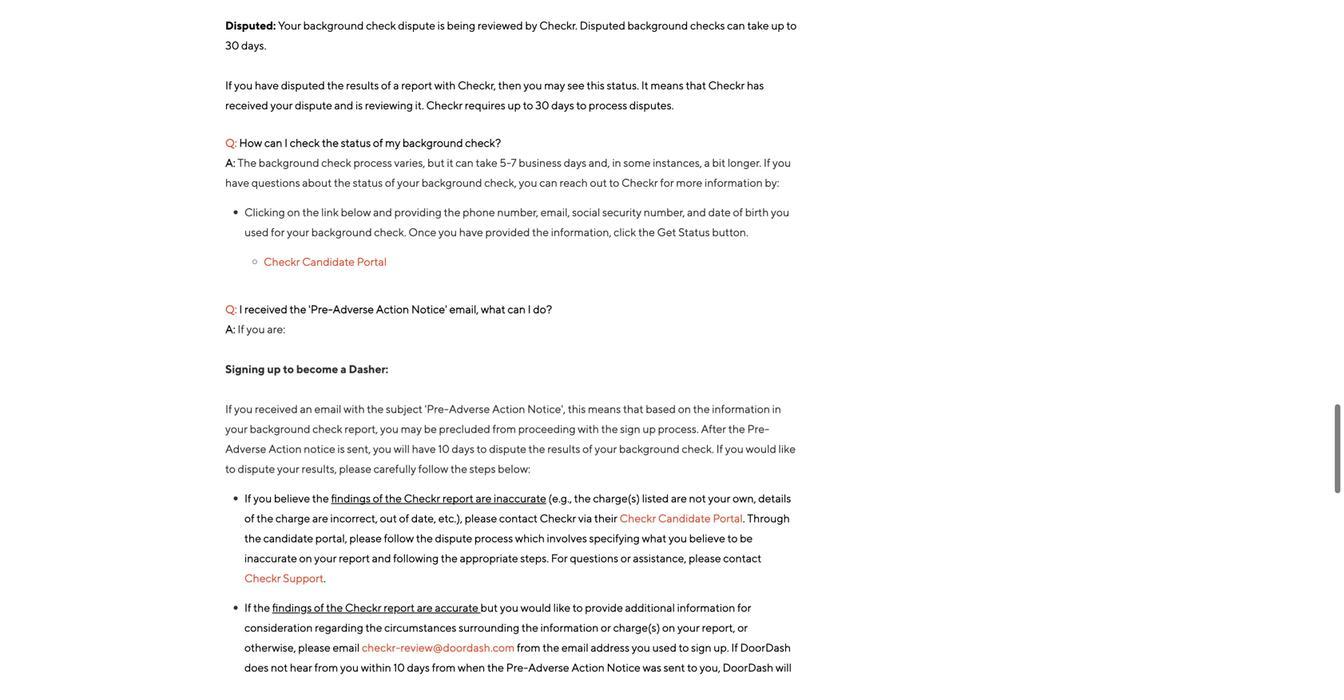 Task type: describe. For each thing, give the bounding box(es) containing it.
are right listed
[[671, 492, 687, 505]]

action inside q: i received the 'pre-adverse action notice' email, what can i do? a: if you are:
[[376, 303, 409, 316]]

status inside q: how can i check the status of my background check? a:
[[341, 136, 371, 150]]

by:
[[765, 176, 780, 190]]

your up the their
[[595, 443, 617, 456]]

of up regarding
[[314, 602, 324, 615]]

longer.
[[728, 156, 762, 170]]

background down it
[[422, 176, 482, 190]]

you up will
[[380, 423, 399, 436]]

means inside if you have disputed the results of a report with checkr, then you may see this status. it means that checkr has received your dispute and is reviewing it. checkr requires up to 30 days to process disputes.
[[651, 79, 684, 92]]

can right it
[[456, 156, 474, 170]]

adverse up precluded
[[449, 403, 490, 416]]

review@doordash.com
[[401, 642, 515, 655]]

link
[[321, 206, 339, 219]]

2 horizontal spatial or
[[738, 622, 748, 635]]

etc.),
[[438, 512, 463, 525]]

was
[[643, 661, 662, 675]]

action left the notice
[[269, 443, 302, 456]]

you right then on the top
[[524, 79, 542, 92]]

their
[[594, 512, 618, 525]]

1 vertical spatial with
[[344, 403, 365, 416]]

background down "an"
[[250, 423, 310, 436]]

specifying
[[589, 532, 640, 545]]

from right hear at the left
[[315, 661, 338, 675]]

received for i
[[245, 303, 288, 316]]

provided
[[485, 226, 530, 239]]

of left date,
[[399, 512, 409, 525]]

received inside if you have disputed the results of a report with checkr, then you may see this status. it means that checkr has received your dispute and is reviewing it. checkr requires up to 30 days to process disputes.
[[225, 99, 268, 112]]

instances,
[[653, 156, 702, 170]]

q: i received the 'pre-adverse action notice' email, what can i do? a: if you are:
[[225, 303, 552, 336]]

following
[[393, 552, 439, 565]]

5-
[[500, 156, 511, 170]]

charge
[[276, 512, 310, 525]]

checkr,
[[458, 79, 496, 92]]

checkr up regarding
[[345, 602, 382, 615]]

information down provide
[[541, 622, 599, 635]]

consideration
[[245, 622, 313, 635]]

30 inside if you have disputed the results of a report with checkr, then you may see this status. it means that checkr has received your dispute and is reviewing it. checkr requires up to 30 days to process disputes.
[[536, 99, 549, 112]]

checkr candidate portal for right checkr candidate portal link
[[620, 512, 743, 525]]

checkr support link
[[245, 572, 324, 585]]

about
[[302, 176, 332, 190]]

days.
[[241, 39, 267, 52]]

be inside . through the candidate portal, please follow the dispute process which involves specifying what you believe to be inaccurate on your report and following the appropriate steps. for questions or assistance, please contact checkr support .
[[740, 532, 753, 545]]

and up status
[[687, 206, 706, 219]]

report, inside but you would like to provide additional information for consideration regarding the circumstances surrounding the information or charge(s) on your report, or otherwise, please email
[[702, 622, 736, 635]]

your inside the background check process varies, but it can take 5-7 business days and, in some instances, a bit longer. if you have questions about the status of your background check, you can reach out to checkr for more information by:
[[397, 176, 420, 190]]

assistance,
[[633, 552, 687, 565]]

date
[[708, 206, 731, 219]]

1 horizontal spatial candidate
[[658, 512, 711, 525]]

check,
[[484, 176, 517, 190]]

0 vertical spatial believe
[[274, 492, 310, 505]]

you right birth
[[771, 206, 790, 219]]

date,
[[411, 512, 436, 525]]

a inside the background check process varies, but it can take 5-7 business days and, in some instances, a bit longer. if you have questions about the status of your background check, you can reach out to checkr for more information by:
[[704, 156, 710, 170]]

provide
[[585, 602, 623, 615]]

disputed
[[580, 19, 626, 32]]

for inside the background check process varies, but it can take 5-7 business days and, in some instances, a bit longer. if you have questions about the status of your background check, you can reach out to checkr for more information by:
[[660, 176, 674, 190]]

based
[[646, 403, 676, 416]]

an
[[300, 403, 312, 416]]

to inside . through the candidate portal, please follow the dispute process which involves specifying what you believe to be inaccurate on your report and following the appropriate steps. for questions or assistance, please contact checkr support .
[[728, 532, 738, 545]]

a: inside q: i received the 'pre-adverse action notice' email, what can i do? a: if you are:
[[225, 323, 236, 336]]

results,
[[302, 463, 337, 476]]

your left results,
[[277, 463, 300, 476]]

clicking
[[245, 206, 285, 219]]

on inside if you received an email with the subject 'pre-adverse action notice', this means that based on the information in your background check report, you may be precluded from proceeding with the sign up process. after the pre- adverse action notice is sent, you will have 10 days to dispute the results of your background check. if you would like to dispute your results, please carefully follow the steps below:
[[678, 403, 691, 416]]

address
[[591, 642, 630, 655]]

the left steps
[[451, 463, 467, 476]]

'pre- inside q: i received the 'pre-adverse action notice' email, what can i do? a: if you are:
[[309, 303, 333, 316]]

security
[[603, 206, 642, 219]]

notice'
[[411, 303, 447, 316]]

checkr inside . through the candidate portal, please follow the dispute process which involves specifying what you believe to be inaccurate on your report and following the appropriate steps. for questions or assistance, please contact checkr support .
[[245, 572, 281, 585]]

business
[[519, 156, 562, 170]]

the down carefully
[[385, 492, 402, 505]]

(e.g., the charge(s) listed are not your own, details of the charge are incorrect, out of date, etc.), please contact checkr via their
[[245, 492, 793, 525]]

believe inside . through the candidate portal, please follow the dispute process which involves specifying what you believe to be inaccurate on your report and following the appropriate steps. for questions or assistance, please contact checkr support .
[[689, 532, 726, 545]]

(e.g.,
[[549, 492, 572, 505]]

follow inside . through the candidate portal, please follow the dispute process which involves specifying what you believe to be inaccurate on your report and following the appropriate steps. for questions or assistance, please contact checkr support .
[[384, 532, 414, 545]]

disputes.
[[630, 99, 674, 112]]

you down the days.
[[234, 79, 253, 92]]

and inside if you have disputed the results of a report with checkr, then you may see this status. it means that checkr has received your dispute and is reviewing it. checkr requires up to 30 days to process disputes.
[[334, 99, 353, 112]]

q: for q: how can i check the status of my background check? a:
[[225, 136, 237, 150]]

the down proceeding
[[529, 443, 545, 456]]

of left charge on the left of the page
[[245, 512, 255, 525]]

process inside if you have disputed the results of a report with checkr, then you may see this status. it means that checkr has received your dispute and is reviewing it. checkr requires up to 30 days to process disputes.
[[589, 99, 627, 112]]

background up about
[[259, 156, 319, 170]]

for
[[551, 552, 568, 565]]

take inside your background check dispute is being reviewed by checkr. disputed background checks can take up to 30 days.
[[748, 19, 769, 32]]

email inside from the email address you used to sign up. if doordash does not hear from you within 10 days from when the pre-adverse action notice was sent to you, doordash wil
[[562, 642, 589, 655]]

below
[[341, 206, 371, 219]]

the left the address
[[543, 642, 560, 655]]

that inside if you received an email with the subject 'pre-adverse action notice', this means that based on the information in your background check report, you may be precluded from proceeding with the sign up process. after the pre- adverse action notice is sent, you will have 10 days to dispute the results of your background check. if you would like to dispute your results, please carefully follow the steps below:
[[623, 403, 644, 416]]

proceeding
[[518, 423, 576, 436]]

the down date,
[[416, 532, 433, 545]]

has
[[747, 79, 764, 92]]

out inside the background check process varies, but it can take 5-7 business days and, in some instances, a bit longer. if you have questions about the status of your background check, you can reach out to checkr for more information by:
[[590, 176, 607, 190]]

if the findings of the checkr report are accurate
[[245, 602, 481, 615]]

report inside . through the candidate portal, please follow the dispute process which involves specifying what you believe to be inaccurate on your report and following the appropriate steps. for questions or assistance, please contact checkr support .
[[339, 552, 370, 565]]

the right following
[[441, 552, 458, 565]]

checkr left has on the top right of page
[[709, 79, 745, 92]]

you up 'was' at the left bottom of the page
[[632, 642, 650, 655]]

from down checkr-review@doordash.com link
[[432, 661, 456, 675]]

it.
[[415, 99, 424, 112]]

take inside the background check process varies, but it can take 5-7 business days and, in some instances, a bit longer. if you have questions about the status of your background check, you can reach out to checkr for more information by:
[[476, 156, 498, 170]]

checkr right it. at the top left
[[426, 99, 463, 112]]

details
[[759, 492, 791, 505]]

the down results,
[[312, 492, 329, 505]]

0 horizontal spatial checkr candidate portal link
[[264, 255, 387, 269]]

action inside from the email address you used to sign up. if doordash does not hear from you within 10 days from when the pre-adverse action notice was sent to you, doordash wil
[[572, 661, 605, 675]]

q: how can i check the status of my background check? a:
[[225, 136, 501, 170]]

dispute left results,
[[238, 463, 275, 476]]

adverse left the notice
[[225, 443, 266, 456]]

of inside q: how can i check the status of my background check? a:
[[373, 136, 383, 150]]

birth
[[745, 206, 769, 219]]

you down business
[[519, 176, 537, 190]]

on inside but you would like to provide additional information for consideration regarding the circumstances surrounding the information or charge(s) on your report, or otherwise, please email
[[662, 622, 675, 635]]

checkr.
[[540, 19, 578, 32]]

you left will
[[373, 443, 392, 456]]

in inside the background check process varies, but it can take 5-7 business days and, in some instances, a bit longer. if you have questions about the status of your background check, you can reach out to checkr for more information by:
[[612, 156, 621, 170]]

used inside from the email address you used to sign up. if doordash does not hear from you within 10 days from when the pre-adverse action notice was sent to you, doordash wil
[[653, 642, 677, 655]]

the left 'candidate'
[[245, 532, 261, 545]]

some
[[624, 156, 651, 170]]

2 vertical spatial a
[[341, 363, 347, 376]]

of inside clicking on the link below and providing the phone number, email, social security number, and date of birth you used for your background check. once you have provided the information, click the get status button.
[[733, 206, 743, 219]]

if you received an email with the subject 'pre-adverse action notice', this means that based on the information in your background check report, you may be precluded from proceeding with the sign up process. after the pre- adverse action notice is sent, you will have 10 days to dispute the results of your background check. if you would like to dispute your results, please carefully follow the steps below:
[[225, 403, 798, 476]]

action left notice',
[[492, 403, 525, 416]]

0 vertical spatial candidate
[[302, 255, 355, 269]]

your background check dispute is being reviewed by checkr. disputed background checks can take up to 30 days.
[[225, 19, 799, 52]]

used inside clicking on the link below and providing the phone number, email, social security number, and date of birth you used for your background check. once you have provided the information, click the get status button.
[[245, 226, 269, 239]]

are up 'portal,'
[[312, 512, 328, 525]]

checkr up date,
[[404, 492, 440, 505]]

0 vertical spatial findings
[[331, 492, 371, 505]]

may inside if you have disputed the results of a report with checkr, then you may see this status. it means that checkr has received your dispute and is reviewing it. checkr requires up to 30 days to process disputes.
[[544, 79, 565, 92]]

accurate
[[435, 602, 479, 615]]

'pre- inside if you received an email with the subject 'pre-adverse action notice', this means that based on the information in your background check report, you may be precluded from proceeding with the sign up process. after the pre- adverse action notice is sent, you will have 10 days to dispute the results of your background check. if you would like to dispute your results, please carefully follow the steps below:
[[425, 403, 449, 416]]

have inside the background check process varies, but it can take 5-7 business days and, in some instances, a bit longer. if you have questions about the status of your background check, you can reach out to checkr for more information by:
[[225, 176, 249, 190]]

up inside your background check dispute is being reviewed by checkr. disputed background checks can take up to 30 days.
[[771, 19, 785, 32]]

background left the checks
[[628, 19, 688, 32]]

report, inside if you received an email with the subject 'pre-adverse action notice', this means that based on the information in your background check report, you may be precluded from proceeding with the sign up process. after the pre- adverse action notice is sent, you will have 10 days to dispute the results of your background check. if you would like to dispute your results, please carefully follow the steps below:
[[345, 423, 378, 436]]

the up checkr-
[[366, 622, 382, 635]]

the right the after
[[729, 423, 745, 436]]

status
[[679, 226, 710, 239]]

of inside the background check process varies, but it can take 5-7 business days and, in some instances, a bit longer. if you have questions about the status of your background check, you can reach out to checkr for more information by:
[[385, 176, 395, 190]]

background inside q: how can i check the status of my background check? a:
[[403, 136, 463, 150]]

sent,
[[347, 443, 371, 456]]

from down the surrounding
[[517, 642, 541, 655]]

hear
[[290, 661, 312, 675]]

is inside if you have disputed the results of a report with checkr, then you may see this status. it means that checkr has received your dispute and is reviewing it. checkr requires up to 30 days to process disputes.
[[356, 99, 363, 112]]

below:
[[498, 463, 531, 476]]

contact inside (e.g., the charge(s) listed are not your own, details of the charge are incorrect, out of date, etc.), please contact checkr via their
[[499, 512, 538, 525]]

check inside if you received an email with the subject 'pre-adverse action notice', this means that based on the information in your background check report, you may be precluded from proceeding with the sign up process. after the pre- adverse action notice is sent, you will have 10 days to dispute the results of your background check. if you would like to dispute your results, please carefully follow the steps below:
[[313, 423, 343, 436]]

the up 'via' in the left bottom of the page
[[574, 492, 591, 505]]

notice
[[304, 443, 335, 456]]

what inside . through the candidate portal, please follow the dispute process which involves specifying what you believe to be inaccurate on your report and following the appropriate steps. for questions or assistance, please contact checkr support .
[[642, 532, 667, 545]]

checkr inside (e.g., the charge(s) listed are not your own, details of the charge are incorrect, out of date, etc.), please contact checkr via their
[[540, 512, 576, 525]]

are:
[[267, 323, 285, 336]]

can inside your background check dispute is being reviewed by checkr. disputed background checks can take up to 30 days.
[[727, 19, 745, 32]]

after
[[701, 423, 726, 436]]

the left get
[[638, 226, 655, 239]]

and right "below"
[[373, 206, 392, 219]]

you down the after
[[725, 443, 744, 456]]

the
[[238, 156, 257, 170]]

have inside if you received an email with the subject 'pre-adverse action notice', this means that based on the information in your background check report, you may be precluded from proceeding with the sign up process. after the pre- adverse action notice is sent, you will have 10 days to dispute the results of your background check. if you would like to dispute your results, please carefully follow the steps below:
[[412, 443, 436, 456]]

the left phone
[[444, 206, 461, 219]]

your inside if you have disputed the results of a report with checkr, then you may see this status. it means that checkr has received your dispute and is reviewing it. checkr requires up to 30 days to process disputes.
[[270, 99, 293, 112]]

questions inside . through the candidate portal, please follow the dispute process which involves specifying what you believe to be inaccurate on your report and following the appropriate steps. for questions or assistance, please contact checkr support .
[[570, 552, 619, 565]]

incorrect,
[[330, 512, 378, 525]]

varies,
[[394, 156, 425, 170]]

reviewed
[[478, 19, 523, 32]]

out inside (e.g., the charge(s) listed are not your own, details of the charge are incorrect, out of date, etc.), please contact checkr via their
[[380, 512, 397, 525]]

0 vertical spatial inaccurate
[[494, 492, 546, 505]]

0 horizontal spatial i
[[239, 303, 242, 316]]

up right signing in the bottom left of the page
[[267, 363, 281, 376]]

checkr candidate portal for checkr candidate portal link to the left
[[264, 255, 387, 269]]

see
[[568, 79, 585, 92]]

and inside . through the candidate portal, please follow the dispute process which involves specifying what you believe to be inaccurate on your report and following the appropriate steps. for questions or assistance, please contact checkr support .
[[372, 552, 391, 565]]

background down process.
[[619, 443, 680, 456]]

check?
[[465, 136, 501, 150]]

additional
[[625, 602, 675, 615]]

process inside . through the candidate portal, please follow the dispute process which involves specifying what you believe to be inaccurate on your report and following the appropriate steps. for questions or assistance, please contact checkr support .
[[475, 532, 513, 545]]

the up the after
[[693, 403, 710, 416]]

signing
[[225, 363, 265, 376]]

will
[[394, 443, 410, 456]]

the right 'when'
[[487, 661, 504, 675]]

email inside if you received an email with the subject 'pre-adverse action notice', this means that based on the information in your background check report, you may be precluded from proceeding with the sign up process. after the pre- adverse action notice is sent, you will have 10 days to dispute the results of your background check. if you would like to dispute your results, please carefully follow the steps below:
[[314, 403, 341, 416]]

once
[[409, 226, 436, 239]]

of up incorrect,
[[373, 492, 383, 505]]

checkr down listed
[[620, 512, 656, 525]]

30 inside your background check dispute is being reviewed by checkr. disputed background checks can take up to 30 days.
[[225, 39, 239, 52]]

to inside but you would like to provide additional information for consideration regarding the circumstances surrounding the information or charge(s) on your report, or otherwise, please email
[[573, 602, 583, 615]]

get
[[657, 226, 676, 239]]

not inside from the email address you used to sign up. if doordash does not hear from you within 10 days from when the pre-adverse action notice was sent to you, doordash wil
[[271, 661, 288, 675]]

please right assistance,
[[689, 552, 721, 565]]

up inside if you received an email with the subject 'pre-adverse action notice', this means that based on the information in your background check report, you may be precluded from proceeding with the sign up process. after the pre- adverse action notice is sent, you will have 10 days to dispute the results of your background check. if you would like to dispute your results, please carefully follow the steps below:
[[643, 423, 656, 436]]

reach
[[560, 176, 588, 190]]

signing up to become a dasher:
[[225, 363, 388, 376]]

adverse inside from the email address you used to sign up. if doordash does not hear from you within 10 days from when the pre-adverse action notice was sent to you, doordash wil
[[528, 661, 570, 675]]

can down business
[[540, 176, 558, 190]]

surrounding
[[459, 622, 520, 635]]

you down signing in the bottom left of the page
[[234, 403, 253, 416]]

bit
[[712, 156, 726, 170]]

have inside if you have disputed the results of a report with checkr, then you may see this status. it means that checkr has received your dispute and is reviewing it. checkr requires up to 30 days to process disputes.
[[255, 79, 279, 92]]

dispute up below:
[[489, 443, 527, 456]]

in inside if you received an email with the subject 'pre-adverse action notice', this means that based on the information in your background check report, you may be precluded from proceeding with the sign up process. after the pre- adverse action notice is sent, you will have 10 days to dispute the results of your background check. if you would like to dispute your results, please carefully follow the steps below:
[[772, 403, 782, 416]]

means inside if you received an email with the subject 'pre-adverse action notice', this means that based on the information in your background check report, you may be precluded from proceeding with the sign up process. after the pre- adverse action notice is sent, you will have 10 days to dispute the results of your background check. if you would like to dispute your results, please carefully follow the steps below:
[[588, 403, 621, 416]]

regarding
[[315, 622, 363, 635]]

checkr-
[[362, 642, 401, 655]]

the background check process varies, but it can take 5-7 business days and, in some instances, a bit longer. if you have questions about the status of your background check, you can reach out to checkr for more information by:
[[225, 156, 793, 190]]

are up the "circumstances"
[[417, 602, 433, 615]]

clicking on the link below and providing the phone number, email, social security number, and date of birth you used for your background check. once you have provided the information, click the get status button.
[[245, 206, 790, 239]]

the up consideration
[[253, 602, 270, 615]]

you,
[[700, 661, 721, 675]]

email inside but you would like to provide additional information for consideration regarding the circumstances surrounding the information or charge(s) on your report, or otherwise, please email
[[333, 642, 360, 655]]

of inside if you received an email with the subject 'pre-adverse action notice', this means that based on the information in your background check report, you may be precluded from proceeding with the sign up process. after the pre- adverse action notice is sent, you will have 10 days to dispute the results of your background check. if you would like to dispute your results, please carefully follow the steps below:
[[583, 443, 593, 456]]

are down steps
[[476, 492, 492, 505]]

or inside . through the candidate portal, please follow the dispute process which involves specifying what you believe to be inaccurate on your report and following the appropriate steps. for questions or assistance, please contact checkr support .
[[621, 552, 631, 565]]

you inside q: i received the 'pre-adverse action notice' email, what can i do? a: if you are:
[[247, 323, 265, 336]]

your inside (e.g., the charge(s) listed are not your own, details of the charge are incorrect, out of date, etc.), please contact checkr via their
[[708, 492, 731, 505]]

steps
[[470, 463, 496, 476]]

checks
[[690, 19, 725, 32]]

it
[[641, 79, 649, 92]]

the left charge on the left of the page
[[257, 512, 274, 525]]

appropriate
[[460, 552, 518, 565]]

information,
[[551, 226, 612, 239]]

0 horizontal spatial .
[[324, 572, 326, 585]]

pre- inside if you received an email with the subject 'pre-adverse action notice', this means that based on the information in your background check report, you may be precluded from proceeding with the sign up process. after the pre- adverse action notice is sent, you will have 10 days to dispute the results of your background check. if you would like to dispute your results, please carefully follow the steps below:
[[748, 423, 770, 436]]



Task type: vqa. For each thing, say whether or not it's contained in the screenshot.
top take
yes



Task type: locate. For each thing, give the bounding box(es) containing it.
checkr-review@doordash.com link
[[362, 642, 515, 655]]

please down incorrect,
[[350, 532, 382, 545]]

received up are:
[[245, 303, 288, 316]]

1 horizontal spatial checkr candidate portal link
[[620, 512, 743, 525]]

checkr down clicking
[[264, 255, 300, 269]]

report up the "circumstances"
[[384, 602, 415, 615]]

1 vertical spatial contact
[[723, 552, 762, 565]]

can right "how" on the top left
[[264, 136, 282, 150]]

0 horizontal spatial this
[[568, 403, 586, 416]]

notice',
[[528, 403, 566, 416]]

a: inside q: how can i check the status of my background check? a:
[[225, 156, 236, 170]]

email, right notice'
[[449, 303, 479, 316]]

report
[[401, 79, 432, 92], [443, 492, 474, 505], [339, 552, 370, 565], [384, 602, 415, 615]]

your inside but you would like to provide additional information for consideration regarding the circumstances surrounding the information or charge(s) on your report, or otherwise, please email
[[678, 622, 700, 635]]

1 horizontal spatial contact
[[723, 552, 762, 565]]

q: up signing in the bottom left of the page
[[225, 303, 237, 316]]

2 vertical spatial received
[[255, 403, 298, 416]]

but left it
[[428, 156, 445, 170]]

with inside if you have disputed the results of a report with checkr, then you may see this status. it means that checkr has received your dispute and is reviewing it. checkr requires up to 30 days to process disputes.
[[435, 79, 456, 92]]

number, up get
[[644, 206, 685, 219]]

up inside if you have disputed the results of a report with checkr, then you may see this status. it means that checkr has received your dispute and is reviewing it. checkr requires up to 30 days to process disputes.
[[508, 99, 521, 112]]

please
[[339, 463, 372, 476], [465, 512, 497, 525], [350, 532, 382, 545], [689, 552, 721, 565], [298, 642, 331, 655]]

checkr down 'some'
[[622, 176, 658, 190]]

2 number, from the left
[[644, 206, 685, 219]]

portal for right checkr candidate portal link
[[713, 512, 743, 525]]

report down 'portal,'
[[339, 552, 370, 565]]

information up the after
[[712, 403, 770, 416]]

from inside if you received an email with the subject 'pre-adverse action notice', this means that based on the information in your background check report, you may be precluded from proceeding with the sign up process. after the pre- adverse action notice is sent, you will have 10 days to dispute the results of your background check. if you would like to dispute your results, please carefully follow the steps below:
[[493, 423, 516, 436]]

.
[[743, 512, 745, 525], [324, 572, 326, 585]]

1 vertical spatial received
[[245, 303, 288, 316]]

would inside but you would like to provide additional information for consideration regarding the circumstances surrounding the information or charge(s) on your report, or otherwise, please email
[[521, 602, 551, 615]]

with left checkr,
[[435, 79, 456, 92]]

subject
[[386, 403, 423, 416]]

2 horizontal spatial i
[[528, 303, 531, 316]]

1 vertical spatial checkr candidate portal
[[620, 512, 743, 525]]

0 horizontal spatial findings
[[272, 602, 312, 615]]

what inside q: i received the 'pre-adverse action notice' email, what can i do? a: if you are:
[[481, 303, 506, 316]]

it
[[447, 156, 454, 170]]

inaccurate inside . through the candidate portal, please follow the dispute process which involves specifying what you believe to be inaccurate on your report and following the appropriate steps. for questions or assistance, please contact checkr support .
[[245, 552, 297, 565]]

inaccurate down below:
[[494, 492, 546, 505]]

1 vertical spatial for
[[271, 226, 285, 239]]

2 horizontal spatial is
[[438, 19, 445, 32]]

dasher:
[[349, 363, 388, 376]]

on inside . through the candidate portal, please follow the dispute process which involves specifying what you believe to be inaccurate on your report and following the appropriate steps. for questions or assistance, please contact checkr support .
[[299, 552, 312, 565]]

0 horizontal spatial for
[[271, 226, 285, 239]]

is left reviewing
[[356, 99, 363, 112]]

days inside if you received an email with the subject 'pre-adverse action notice', this means that based on the information in your background check report, you may be precluded from proceeding with the sign up process. after the pre- adverse action notice is sent, you will have 10 days to dispute the results of your background check. if you would like to dispute your results, please carefully follow the steps below:
[[452, 443, 475, 456]]

button.
[[712, 226, 749, 239]]

of up 'via' in the left bottom of the page
[[583, 443, 593, 456]]

check inside your background check dispute is being reviewed by checkr. disputed background checks can take up to 30 days.
[[366, 19, 396, 32]]

2 q: from the top
[[225, 303, 237, 316]]

0 vertical spatial this
[[587, 79, 605, 92]]

2 vertical spatial process
[[475, 532, 513, 545]]

2 vertical spatial with
[[578, 423, 599, 436]]

1 horizontal spatial .
[[743, 512, 745, 525]]

1 horizontal spatial with
[[435, 79, 456, 92]]

would inside if you received an email with the subject 'pre-adverse action notice', this means that based on the information in your background check report, you may be precluded from proceeding with the sign up process. after the pre- adverse action notice is sent, you will have 10 days to dispute the results of your background check. if you would like to dispute your results, please carefully follow the steps below:
[[746, 443, 777, 456]]

on inside clicking on the link below and providing the phone number, email, social security number, and date of birth you used for your background check. once you have provided the information, click the get status button.
[[287, 206, 300, 219]]

doordash
[[740, 642, 791, 655], [723, 661, 774, 675]]

checkr inside the background check process varies, but it can take 5-7 business days and, in some instances, a bit longer. if you have questions about the status of your background check, you can reach out to checkr for more information by:
[[622, 176, 658, 190]]

0 horizontal spatial pre-
[[506, 661, 528, 675]]

30 right requires in the left top of the page
[[536, 99, 549, 112]]

you inside but you would like to provide additional information for consideration regarding the circumstances surrounding the information or charge(s) on your report, or otherwise, please email
[[500, 602, 519, 615]]

1 horizontal spatial is
[[356, 99, 363, 112]]

q: for q: i received the 'pre-adverse action notice' email, what can i do? a: if you are:
[[225, 303, 237, 316]]

0 vertical spatial may
[[544, 79, 565, 92]]

out
[[590, 176, 607, 190], [380, 512, 397, 525]]

1 horizontal spatial 'pre-
[[425, 403, 449, 416]]

but you would like to provide additional information for consideration regarding the circumstances surrounding the information or charge(s) on your report, or otherwise, please email
[[245, 602, 754, 655]]

used down clicking
[[245, 226, 269, 239]]

please down sent,
[[339, 463, 372, 476]]

1 vertical spatial doordash
[[723, 661, 774, 675]]

0 vertical spatial doordash
[[740, 642, 791, 655]]

1 horizontal spatial in
[[772, 403, 782, 416]]

but inside the background check process varies, but it can take 5-7 business days and, in some instances, a bit longer. if you have questions about the status of your background check, you can reach out to checkr for more information by:
[[428, 156, 445, 170]]

'pre- right subject
[[425, 403, 449, 416]]

1 vertical spatial means
[[588, 403, 621, 416]]

click
[[614, 226, 636, 239]]

1 horizontal spatial or
[[621, 552, 631, 565]]

if inside q: i received the 'pre-adverse action notice' email, what can i do? a: if you are:
[[238, 323, 244, 336]]

of right date
[[733, 206, 743, 219]]

findings up consideration
[[272, 602, 312, 615]]

circumstances
[[384, 622, 457, 635]]

out down if you believe the findings of the checkr report are inaccurate
[[380, 512, 397, 525]]

1 horizontal spatial means
[[651, 79, 684, 92]]

social
[[572, 206, 600, 219]]

is
[[438, 19, 445, 32], [356, 99, 363, 112], [338, 443, 345, 456]]

portal
[[357, 255, 387, 269], [713, 512, 743, 525]]

for
[[660, 176, 674, 190], [271, 226, 285, 239], [738, 602, 751, 615]]

adverse
[[333, 303, 374, 316], [449, 403, 490, 416], [225, 443, 266, 456], [528, 661, 570, 675]]

0 vertical spatial not
[[689, 492, 706, 505]]

the inside q: i received the 'pre-adverse action notice' email, what can i do? a: if you are:
[[290, 303, 306, 316]]

take left the 5-
[[476, 156, 498, 170]]

a left dasher:
[[341, 363, 347, 376]]

1 horizontal spatial a
[[393, 79, 399, 92]]

not right listed
[[689, 492, 706, 505]]

0 horizontal spatial take
[[476, 156, 498, 170]]

please up hear at the left
[[298, 642, 331, 655]]

report up etc.),
[[443, 492, 474, 505]]

0 vertical spatial sign
[[620, 423, 641, 436]]

your down signing in the bottom left of the page
[[225, 423, 248, 436]]

sign inside from the email address you used to sign up. if doordash does not hear from you within 10 days from when the pre-adverse action notice was sent to you, doordash wil
[[691, 642, 712, 655]]

email
[[314, 403, 341, 416], [333, 642, 360, 655], [562, 642, 589, 655]]

a inside if you have disputed the results of a report with checkr, then you may see this status. it means that checkr has received your dispute and is reviewing it. checkr requires up to 30 days to process disputes.
[[393, 79, 399, 92]]

the up regarding
[[326, 602, 343, 615]]

. through the candidate portal, please follow the dispute process which involves specifying what you believe to be inaccurate on your report and following the appropriate steps. for questions or assistance, please contact checkr support .
[[245, 512, 792, 585]]

1 horizontal spatial email,
[[541, 206, 570, 219]]

a: up signing in the bottom left of the page
[[225, 323, 236, 336]]

which
[[515, 532, 545, 545]]

0 horizontal spatial candidate
[[302, 255, 355, 269]]

1 vertical spatial check.
[[682, 443, 714, 456]]

1 a: from the top
[[225, 156, 236, 170]]

1 vertical spatial pre-
[[506, 661, 528, 675]]

0 horizontal spatial or
[[601, 622, 611, 635]]

adverse down but you would like to provide additional information for consideration regarding the circumstances surrounding the information or charge(s) on your report, or otherwise, please email
[[528, 661, 570, 675]]

your down "varies,"
[[397, 176, 420, 190]]

action left notice'
[[376, 303, 409, 316]]

q: inside q: i received the 'pre-adverse action notice' email, what can i do? a: if you are:
[[225, 303, 237, 316]]

more
[[676, 176, 703, 190]]

received inside if you received an email with the subject 'pre-adverse action notice', this means that based on the information in your background check report, you may be precluded from proceeding with the sign up process. after the pre- adverse action notice is sent, you will have 10 days to dispute the results of your background check. if you would like to dispute your results, please carefully follow the steps below:
[[255, 403, 298, 416]]

0 vertical spatial email,
[[541, 206, 570, 219]]

i right "how" on the top left
[[285, 136, 288, 150]]

1 horizontal spatial out
[[590, 176, 607, 190]]

sent
[[664, 661, 685, 675]]

are
[[476, 492, 492, 505], [671, 492, 687, 505], [312, 512, 328, 525], [417, 602, 433, 615]]

0 vertical spatial what
[[481, 303, 506, 316]]

1 vertical spatial may
[[401, 423, 422, 436]]

0 vertical spatial checkr candidate portal link
[[264, 255, 387, 269]]

involves
[[547, 532, 587, 545]]

0 horizontal spatial may
[[401, 423, 422, 436]]

adverse inside q: i received the 'pre-adverse action notice' email, what can i do? a: if you are:
[[333, 303, 374, 316]]

q: left "how" on the top left
[[225, 136, 237, 150]]

1 horizontal spatial used
[[653, 642, 677, 655]]

background inside clicking on the link below and providing the phone number, email, social security number, and date of birth you used for your background check. once you have provided the information, click the get status button.
[[311, 226, 372, 239]]

1 vertical spatial process
[[354, 156, 392, 170]]

0 horizontal spatial with
[[344, 403, 365, 416]]

if you have disputed the results of a report with checkr, then you may see this status. it means that checkr has received your dispute and is reviewing it. checkr requires up to 30 days to process disputes.
[[225, 79, 766, 112]]

0 vertical spatial used
[[245, 226, 269, 239]]

dispute inside your background check dispute is being reviewed by checkr. disputed background checks can take up to 30 days.
[[398, 19, 435, 32]]

received up "how" on the top left
[[225, 99, 268, 112]]

1 vertical spatial that
[[623, 403, 644, 416]]

results inside if you have disputed the results of a report with checkr, then you may see this status. it means that checkr has received your dispute and is reviewing it. checkr requires up to 30 days to process disputes.
[[346, 79, 379, 92]]

the right proceeding
[[601, 423, 618, 436]]

1 q: from the top
[[225, 136, 237, 150]]

may
[[544, 79, 565, 92], [401, 423, 422, 436]]

1 vertical spatial status
[[353, 176, 383, 190]]

questions inside the background check process varies, but it can take 5-7 business days and, in some instances, a bit longer. if you have questions about the status of your background check, you can reach out to checkr for more information by:
[[252, 176, 300, 190]]

disputed:
[[225, 19, 276, 32]]

what left do?
[[481, 303, 506, 316]]

in
[[612, 156, 621, 170], [772, 403, 782, 416]]

sign inside if you received an email with the subject 'pre-adverse action notice', this means that based on the information in your background check report, you may be precluded from proceeding with the sign up process. after the pre- adverse action notice is sent, you will have 10 days to dispute the results of your background check. if you would like to dispute your results, please carefully follow the steps below:
[[620, 423, 641, 436]]

up right the checks
[[771, 19, 785, 32]]

for inside but you would like to provide additional information for consideration regarding the circumstances surrounding the information or charge(s) on your report, or otherwise, please email
[[738, 602, 751, 615]]

if inside the background check process varies, but it can take 5-7 business days and, in some instances, a bit longer. if you have questions about the status of your background check, you can reach out to checkr for more information by:
[[764, 156, 771, 170]]

if you believe the findings of the checkr report are inaccurate
[[245, 492, 546, 505]]

be left precluded
[[424, 423, 437, 436]]

notice
[[607, 661, 641, 675]]

2 a: from the top
[[225, 323, 236, 336]]

days inside from the email address you used to sign up. if doordash does not hear from you within 10 days from when the pre-adverse action notice was sent to you, doordash wil
[[407, 661, 430, 675]]

follow
[[418, 463, 449, 476], [384, 532, 414, 545]]

and left following
[[372, 552, 391, 565]]

1 vertical spatial charge(s)
[[613, 622, 660, 635]]

dispute inside if you have disputed the results of a report with checkr, then you may see this status. it means that checkr has received your dispute and is reviewing it. checkr requires up to 30 days to process disputes.
[[295, 99, 332, 112]]

checkr-review@doordash.com
[[362, 642, 515, 655]]

2 horizontal spatial for
[[738, 602, 751, 615]]

1 horizontal spatial not
[[689, 492, 706, 505]]

status left my
[[341, 136, 371, 150]]

to inside the background check process varies, but it can take 5-7 business days and, in some instances, a bit longer. if you have questions about the status of your background check, you can reach out to checkr for more information by:
[[609, 176, 620, 190]]

the inside q: how can i check the status of my background check? a:
[[322, 136, 339, 150]]

of inside if you have disputed the results of a report with checkr, then you may see this status. it means that checkr has received your dispute and is reviewing it. checkr requires up to 30 days to process disputes.
[[381, 79, 391, 92]]

1 vertical spatial findings
[[272, 602, 312, 615]]

30
[[225, 39, 239, 52], [536, 99, 549, 112]]

1 horizontal spatial this
[[587, 79, 605, 92]]

0 vertical spatial for
[[660, 176, 674, 190]]

0 horizontal spatial out
[[380, 512, 397, 525]]

checkr candidate portal down listed
[[620, 512, 743, 525]]

candidate down listed
[[658, 512, 711, 525]]

charge(s) inside (e.g., the charge(s) listed are not your own, details of the charge are incorrect, out of date, etc.), please contact checkr via their
[[593, 492, 640, 505]]

adverse up dasher:
[[333, 303, 374, 316]]

via
[[578, 512, 592, 525]]

your inside clicking on the link below and providing the phone number, email, social security number, and date of birth you used for your background check. once you have provided the information, click the get status button.
[[287, 226, 309, 239]]

1 horizontal spatial portal
[[713, 512, 743, 525]]

check. inside if you received an email with the subject 'pre-adverse action notice', this means that based on the information in your background check report, you may be precluded from proceeding with the sign up process. after the pre- adverse action notice is sent, you will have 10 days to dispute the results of your background check. if you would like to dispute your results, please carefully follow the steps below:
[[682, 443, 714, 456]]

1 horizontal spatial check.
[[682, 443, 714, 456]]

disputed
[[281, 79, 325, 92]]

1 vertical spatial but
[[481, 602, 498, 615]]

on
[[287, 206, 300, 219], [678, 403, 691, 416], [299, 552, 312, 565], [662, 622, 675, 635]]

the right the provided
[[532, 226, 549, 239]]

the up signing up to become a dasher: at bottom
[[290, 303, 306, 316]]

you inside . through the candidate portal, please follow the dispute process which involves specifying what you believe to be inaccurate on your report and following the appropriate steps. for questions or assistance, please contact checkr support .
[[669, 532, 687, 545]]

1 vertical spatial be
[[740, 532, 753, 545]]

days down checkr-review@doordash.com link
[[407, 661, 430, 675]]

0 vertical spatial status
[[341, 136, 371, 150]]

0 vertical spatial received
[[225, 99, 268, 112]]

like left provide
[[553, 602, 571, 615]]

2 vertical spatial for
[[738, 602, 751, 615]]

process
[[589, 99, 627, 112], [354, 156, 392, 170], [475, 532, 513, 545]]

checkr down (e.g.,
[[540, 512, 576, 525]]

information
[[705, 176, 763, 190], [712, 403, 770, 416], [677, 602, 735, 615], [541, 622, 599, 635]]

you left within
[[340, 661, 359, 675]]

0 horizontal spatial results
[[346, 79, 379, 92]]

please inside but you would like to provide additional information for consideration regarding the circumstances surrounding the information or charge(s) on your report, or otherwise, please email
[[298, 642, 331, 655]]

0 horizontal spatial process
[[354, 156, 392, 170]]

follow inside if you received an email with the subject 'pre-adverse action notice', this means that based on the information in your background check report, you may be precluded from proceeding with the sign up process. after the pre- adverse action notice is sent, you will have 10 days to dispute the results of your background check. if you would like to dispute your results, please carefully follow the steps below:
[[418, 463, 449, 476]]

check inside the background check process varies, but it can take 5-7 business days and, in some instances, a bit longer. if you have questions about the status of your background check, you can reach out to checkr for more information by:
[[321, 156, 351, 170]]

to inside your background check dispute is being reviewed by checkr. disputed background checks can take up to 30 days.
[[787, 19, 797, 32]]

pre- inside from the email address you used to sign up. if doordash does not hear from you within 10 days from when the pre-adverse action notice was sent to you, doordash wil
[[506, 661, 528, 675]]

become
[[296, 363, 338, 376]]

0 vertical spatial follow
[[418, 463, 449, 476]]

sign left process.
[[620, 423, 641, 436]]

you up the surrounding
[[500, 602, 519, 615]]

within
[[361, 661, 391, 675]]

used up "sent"
[[653, 642, 677, 655]]

this inside if you have disputed the results of a report with checkr, then you may see this status. it means that checkr has received your dispute and is reviewing it. checkr requires up to 30 days to process disputes.
[[587, 79, 605, 92]]

the inside the background check process varies, but it can take 5-7 business days and, in some instances, a bit longer. if you have questions about the status of your background check, you can reach out to checkr for more information by:
[[334, 176, 351, 190]]

believe
[[274, 492, 310, 505], [689, 532, 726, 545]]

support
[[283, 572, 324, 585]]

like inside if you received an email with the subject 'pre-adverse action notice', this means that based on the information in your background check report, you may be precluded from proceeding with the sign up process. after the pre- adverse action notice is sent, you will have 10 days to dispute the results of your background check. if you would like to dispute your results, please carefully follow the steps below:
[[779, 443, 796, 456]]

report, up up.
[[702, 622, 736, 635]]

that inside if you have disputed the results of a report with checkr, then you may see this status. it means that checkr has received your dispute and is reviewing it. checkr requires up to 30 days to process disputes.
[[686, 79, 706, 92]]

a left bit
[[704, 156, 710, 170]]

like inside but you would like to provide additional information for consideration regarding the circumstances surrounding the information or charge(s) on your report, or otherwise, please email
[[553, 602, 571, 615]]

1 number, from the left
[[497, 206, 539, 219]]

2 horizontal spatial with
[[578, 423, 599, 436]]

information up up.
[[677, 602, 735, 615]]

like up details
[[779, 443, 796, 456]]

charge(s) inside but you would like to provide additional information for consideration regarding the circumstances surrounding the information or charge(s) on your report, or otherwise, please email
[[613, 622, 660, 635]]

background right your
[[303, 19, 364, 32]]

or
[[621, 552, 631, 565], [601, 622, 611, 635], [738, 622, 748, 635]]

the inside if you have disputed the results of a report with checkr, then you may see this status. it means that checkr has received your dispute and is reviewing it. checkr requires up to 30 days to process disputes.
[[327, 79, 344, 92]]

days inside the background check process varies, but it can take 5-7 business days and, in some instances, a bit longer. if you have questions about the status of your background check, you can reach out to checkr for more information by:
[[564, 156, 587, 170]]

does
[[245, 661, 269, 675]]

1 horizontal spatial results
[[548, 443, 580, 456]]

0 vertical spatial questions
[[252, 176, 300, 190]]

but
[[428, 156, 445, 170], [481, 602, 498, 615]]

to
[[787, 19, 797, 32], [523, 99, 533, 112], [576, 99, 587, 112], [609, 176, 620, 190], [283, 363, 294, 376], [477, 443, 487, 456], [225, 463, 236, 476], [728, 532, 738, 545], [573, 602, 583, 615], [679, 642, 689, 655], [687, 661, 698, 675]]

1 horizontal spatial 10
[[438, 443, 450, 456]]

0 horizontal spatial 10
[[393, 661, 405, 675]]

7
[[511, 156, 517, 170]]

on up support
[[299, 552, 312, 565]]

i inside q: how can i check the status of my background check? a:
[[285, 136, 288, 150]]

please inside if you received an email with the subject 'pre-adverse action notice', this means that based on the information in your background check report, you may be precluded from proceeding with the sign up process. after the pre- adverse action notice is sent, you will have 10 days to dispute the results of your background check. if you would like to dispute your results, please carefully follow the steps below:
[[339, 463, 372, 476]]

0 horizontal spatial questions
[[252, 176, 300, 190]]

inaccurate
[[494, 492, 546, 505], [245, 552, 297, 565]]

what up assistance,
[[642, 532, 667, 545]]

0 horizontal spatial is
[[338, 443, 345, 456]]

portal for checkr candidate portal link to the left
[[357, 255, 387, 269]]

1 vertical spatial questions
[[570, 552, 619, 565]]

the left subject
[[367, 403, 384, 416]]

my
[[385, 136, 400, 150]]

0 vertical spatial that
[[686, 79, 706, 92]]

can inside q: how can i check the status of my background check? a:
[[264, 136, 282, 150]]

requires
[[465, 99, 506, 112]]

1 horizontal spatial pre-
[[748, 423, 770, 436]]

that
[[686, 79, 706, 92], [623, 403, 644, 416]]

then
[[498, 79, 522, 92]]

reviewing
[[365, 99, 413, 112]]

candidate
[[263, 532, 313, 545]]

10
[[438, 443, 450, 456], [393, 661, 405, 675]]

10 inside if you received an email with the subject 'pre-adverse action notice', this means that based on the information in your background check report, you may be precluded from proceeding with the sign up process. after the pre- adverse action notice is sent, you will have 10 days to dispute the results of your background check. if you would like to dispute your results, please carefully follow the steps below:
[[438, 443, 450, 456]]

days down see
[[552, 99, 574, 112]]

can
[[727, 19, 745, 32], [264, 136, 282, 150], [456, 156, 474, 170], [540, 176, 558, 190], [508, 303, 526, 316]]

phone
[[463, 206, 495, 219]]

by
[[525, 19, 537, 32]]

providing
[[394, 206, 442, 219]]

0 vertical spatial pre-
[[748, 423, 770, 436]]

the up from the email address you used to sign up. if doordash does not hear from you within 10 days from when the pre-adverse action notice was sent to you, doordash wil
[[522, 622, 539, 635]]

you up by: in the top right of the page
[[773, 156, 791, 170]]

your inside . through the candidate portal, please follow the dispute process which involves specifying what you believe to be inaccurate on your report and following the appropriate steps. for questions or assistance, please contact checkr support .
[[314, 552, 337, 565]]

your
[[270, 99, 293, 112], [397, 176, 420, 190], [287, 226, 309, 239], [225, 423, 248, 436], [595, 443, 617, 456], [277, 463, 300, 476], [708, 492, 731, 505], [314, 552, 337, 565], [678, 622, 700, 635]]

questions up clicking
[[252, 176, 300, 190]]

your left own,
[[708, 492, 731, 505]]

pre- down but you would like to provide additional information for consideration regarding the circumstances surrounding the information or charge(s) on your report, or otherwise, please email
[[506, 661, 528, 675]]

process inside the background check process varies, but it can take 5-7 business days and, in some instances, a bit longer. if you have questions about the status of your background check, you can reach out to checkr for more information by:
[[354, 156, 392, 170]]

this right see
[[587, 79, 605, 92]]

email, inside q: i received the 'pre-adverse action notice' email, what can i do? a: if you are:
[[449, 303, 479, 316]]

0 vertical spatial q:
[[225, 136, 237, 150]]

0 horizontal spatial means
[[588, 403, 621, 416]]

1 vertical spatial candidate
[[658, 512, 711, 525]]

the left link
[[302, 206, 319, 219]]

received for you
[[255, 403, 298, 416]]

1 horizontal spatial sign
[[691, 642, 712, 655]]

process down my
[[354, 156, 392, 170]]

1 vertical spatial 30
[[536, 99, 549, 112]]

can inside q: i received the 'pre-adverse action notice' email, what can i do? a: if you are:
[[508, 303, 526, 316]]

process.
[[658, 423, 699, 436]]

sign left up.
[[691, 642, 712, 655]]

1 vertical spatial q:
[[225, 303, 237, 316]]

from right precluded
[[493, 423, 516, 436]]

if inside if you have disputed the results of a report with checkr, then you may see this status. it means that checkr has received your dispute and is reviewing it. checkr requires up to 30 days to process disputes.
[[225, 79, 232, 92]]

carefully
[[374, 463, 416, 476]]

1 horizontal spatial for
[[660, 176, 674, 190]]

0 horizontal spatial not
[[271, 661, 288, 675]]

1 vertical spatial not
[[271, 661, 288, 675]]

of down "varies,"
[[385, 176, 395, 190]]

contact
[[499, 512, 538, 525], [723, 552, 762, 565]]

1 vertical spatial 10
[[393, 661, 405, 675]]

own,
[[733, 492, 756, 505]]

1 vertical spatial what
[[642, 532, 667, 545]]

of
[[381, 79, 391, 92], [373, 136, 383, 150], [385, 176, 395, 190], [733, 206, 743, 219], [583, 443, 593, 456], [373, 492, 383, 505], [245, 512, 255, 525], [399, 512, 409, 525], [314, 602, 324, 615]]

portal down own,
[[713, 512, 743, 525]]

please inside (e.g., the charge(s) listed are not your own, details of the charge are incorrect, out of date, etc.), please contact checkr via their
[[465, 512, 497, 525]]

you up 'candidate'
[[253, 492, 272, 505]]

you right once
[[439, 226, 457, 239]]

1 vertical spatial take
[[476, 156, 498, 170]]

check. left once
[[374, 226, 407, 239]]

0 vertical spatial 'pre-
[[309, 303, 333, 316]]

0 vertical spatial but
[[428, 156, 445, 170]]

0 vertical spatial .
[[743, 512, 745, 525]]

candidate down link
[[302, 255, 355, 269]]

is inside your background check dispute is being reviewed by checkr. disputed background checks can take up to 30 days.
[[438, 19, 445, 32]]

q: inside q: how can i check the status of my background check? a:
[[225, 136, 237, 150]]

1 horizontal spatial questions
[[570, 552, 619, 565]]

process up the appropriate
[[475, 532, 513, 545]]

and,
[[589, 156, 610, 170]]

but inside but you would like to provide additional information for consideration regarding the circumstances surrounding the information or charge(s) on your report, or otherwise, please email
[[481, 602, 498, 615]]

0 horizontal spatial email,
[[449, 303, 479, 316]]

results
[[346, 79, 379, 92], [548, 443, 580, 456]]

results inside if you received an email with the subject 'pre-adverse action notice', this means that based on the information in your background check report, you may be precluded from proceeding with the sign up process. after the pre- adverse action notice is sent, you will have 10 days to dispute the results of your background check. if you would like to dispute your results, please carefully follow the steps below:
[[548, 443, 580, 456]]

information inside if you received an email with the subject 'pre-adverse action notice', this means that based on the information in your background check report, you may be precluded from proceeding with the sign up process. after the pre- adverse action notice is sent, you will have 10 days to dispute the results of your background check. if you would like to dispute your results, please carefully follow the steps below:
[[712, 403, 770, 416]]

status
[[341, 136, 371, 150], [353, 176, 383, 190]]

action
[[376, 303, 409, 316], [492, 403, 525, 416], [269, 443, 302, 456], [572, 661, 605, 675]]

may inside if you received an email with the subject 'pre-adverse action notice', this means that based on the information in your background check report, you may be precluded from proceeding with the sign up process. after the pre- adverse action notice is sent, you will have 10 days to dispute the results of your background check. if you would like to dispute your results, please carefully follow the steps below:
[[401, 423, 422, 436]]

email, inside clicking on the link below and providing the phone number, email, social security number, and date of birth you used for your background check. once you have provided the information, click the get status button.
[[541, 206, 570, 219]]

used
[[245, 226, 269, 239], [653, 642, 677, 655]]

2 vertical spatial is
[[338, 443, 345, 456]]

up
[[771, 19, 785, 32], [508, 99, 521, 112], [267, 363, 281, 376], [643, 423, 656, 436]]

this inside if you received an email with the subject 'pre-adverse action notice', this means that based on the information in your background check report, you may be precluded from proceeding with the sign up process. after the pre- adverse action notice is sent, you will have 10 days to dispute the results of your background check. if you would like to dispute your results, please carefully follow the steps below:
[[568, 403, 586, 416]]

pre- right the after
[[748, 423, 770, 436]]

from the email address you used to sign up. if doordash does not hear from you within 10 days from when the pre-adverse action notice was sent to you, doordash wil
[[245, 642, 794, 677]]

1 vertical spatial this
[[568, 403, 586, 416]]

received
[[225, 99, 268, 112], [245, 303, 288, 316], [255, 403, 298, 416]]

check. inside clicking on the link below and providing the phone number, email, social security number, and date of birth you used for your background check. once you have provided the information, click the get status button.
[[374, 226, 407, 239]]

information inside the background check process varies, but it can take 5-7 business days and, in some instances, a bit longer. if you have questions about the status of your background check, you can reach out to checkr for more information by:
[[705, 176, 763, 190]]



